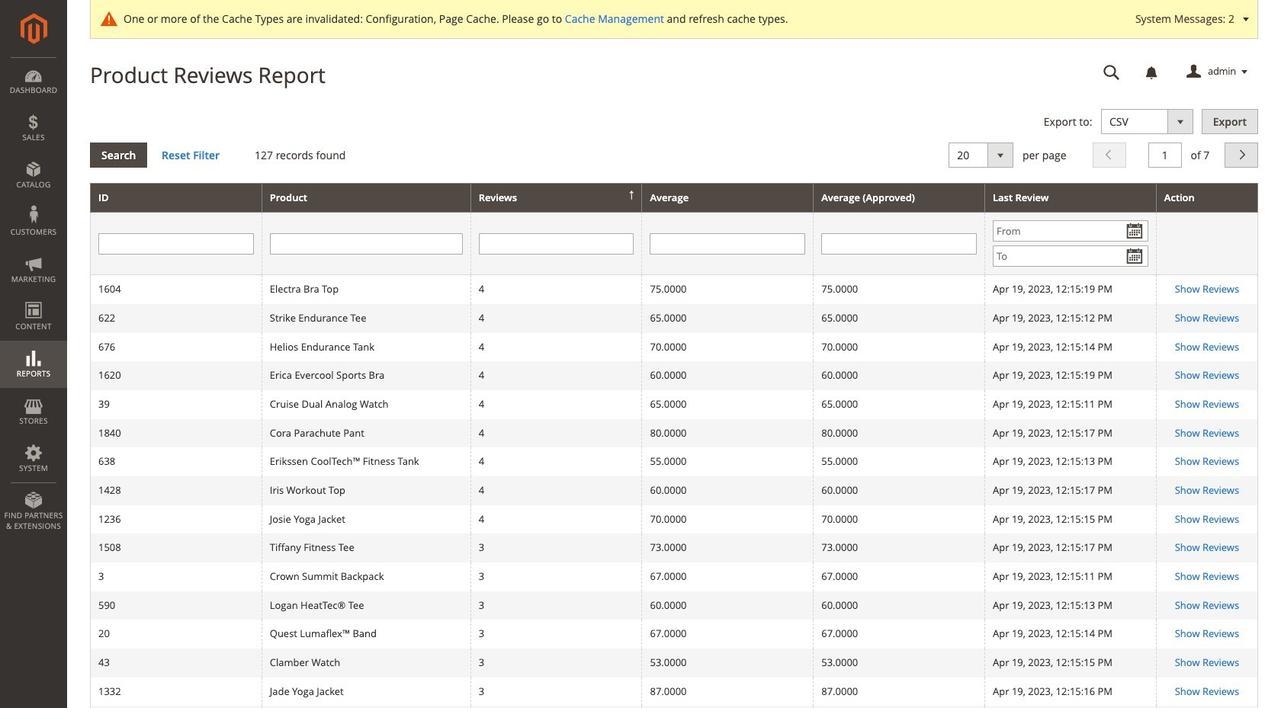Task type: locate. For each thing, give the bounding box(es) containing it.
menu bar
[[0, 57, 67, 539]]

To text field
[[993, 246, 1148, 267]]

None text field
[[1148, 142, 1182, 168], [98, 233, 254, 255], [479, 233, 634, 255], [650, 233, 806, 255], [1148, 142, 1182, 168], [98, 233, 254, 255], [479, 233, 634, 255], [650, 233, 806, 255]]

None text field
[[1093, 59, 1131, 85], [270, 233, 463, 255], [822, 233, 977, 255], [1093, 59, 1131, 85], [270, 233, 463, 255], [822, 233, 977, 255]]

magento admin panel image
[[20, 13, 47, 44]]



Task type: describe. For each thing, give the bounding box(es) containing it.
From text field
[[993, 221, 1148, 242]]



